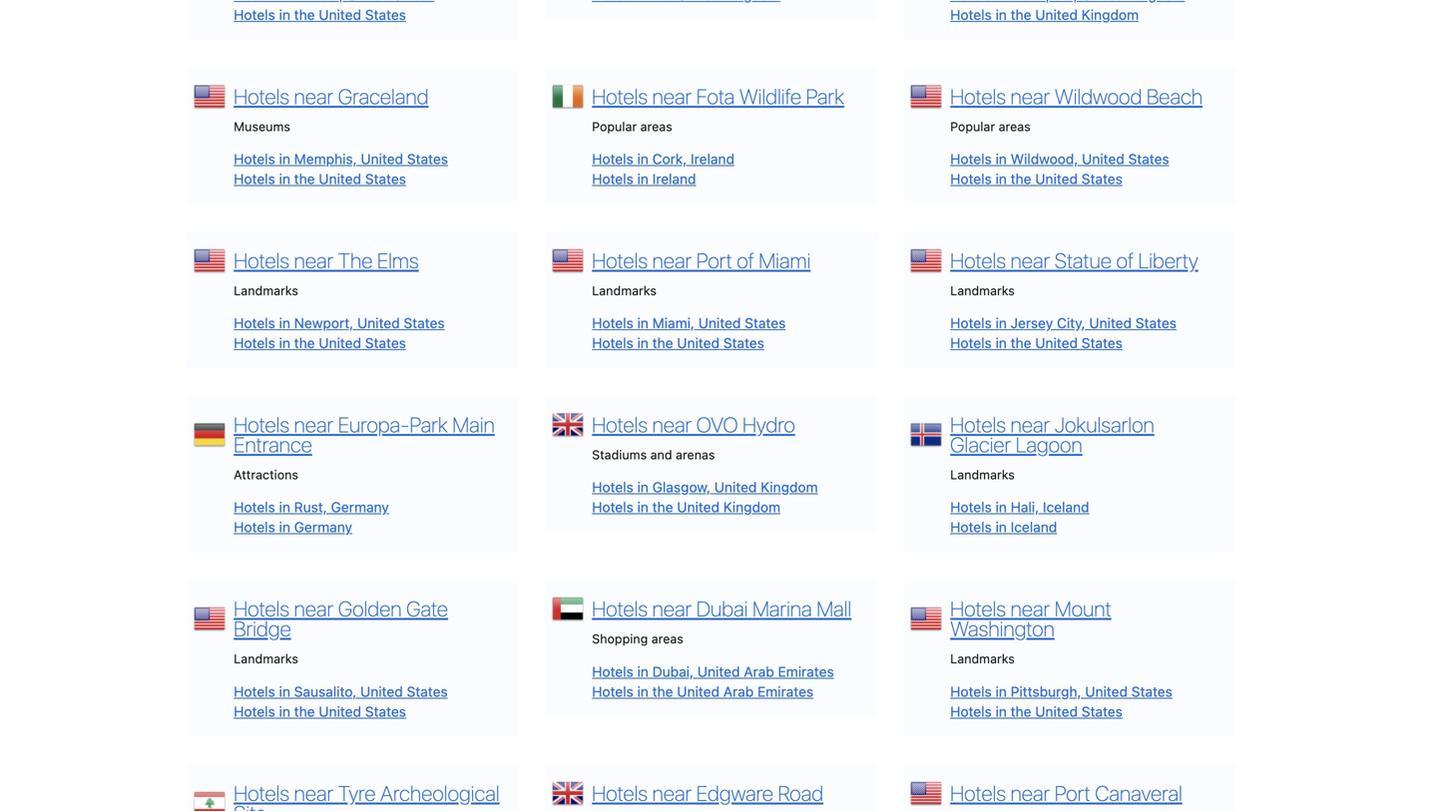 Task type: describe. For each thing, give the bounding box(es) containing it.
hotels near the elms link
[[234, 248, 419, 273]]

hotels in the united states
[[234, 6, 406, 23]]

hotels near the elms
[[234, 248, 419, 273]]

elms
[[377, 248, 419, 273]]

the
[[338, 248, 373, 273]]

hotels in rust, germany hotels in germany
[[234, 499, 389, 536]]

hotels near fota wildlife park link
[[592, 84, 845, 109]]

hotels near statue of liberty link
[[950, 248, 1199, 273]]

landmarks for hotels near statue of liberty
[[950, 284, 1015, 298]]

hotels in glasgow, united kingdom link
[[592, 479, 818, 496]]

canaveral
[[1095, 781, 1183, 806]]

hotels in dubai, united arab emirates hotels in the united arab emirates
[[592, 664, 834, 700]]

0 vertical spatial iceland
[[1043, 499, 1090, 516]]

0 vertical spatial ireland
[[691, 151, 735, 167]]

hotels near port of miami link
[[592, 248, 811, 273]]

glacier
[[950, 432, 1011, 457]]

hotels in newport, united states hotels in the united states
[[234, 315, 445, 351]]

hotels near golden gate bridge link
[[234, 597, 448, 642]]

hydro
[[743, 412, 795, 437]]

road
[[778, 781, 824, 806]]

united right pittsburgh,
[[1085, 684, 1128, 700]]

the inside hotels in dubai, united arab emirates hotels in the united arab emirates
[[653, 684, 673, 700]]

memphis,
[[294, 151, 357, 167]]

hotels near jokulsarlon glacier lagoon link
[[950, 412, 1155, 457]]

hotels in cork, ireland link
[[592, 151, 735, 167]]

hotels near statue of liberty
[[950, 248, 1199, 273]]

wildwood,
[[1011, 151, 1078, 167]]

the inside "hotels in wildwood, united states hotels in the united states"
[[1011, 171, 1032, 187]]

united down the hotels in pittsburgh, united states link
[[1035, 704, 1078, 720]]

pittsburgh,
[[1011, 684, 1082, 700]]

the inside the hotels in miami, united states hotels in the united states
[[653, 335, 673, 351]]

hotels in hali, iceland hotels in iceland
[[950, 499, 1090, 536]]

hotels in jersey city, united states link
[[950, 315, 1177, 332]]

hotels inside hotels near jokulsarlon glacier lagoon
[[950, 412, 1006, 437]]

hotels near dubai marina mall link
[[592, 597, 852, 622]]

united down hotels in miami, united states link
[[677, 335, 720, 351]]

hotels inside the hotels near tyre archeological site
[[234, 781, 290, 806]]

hotels near jokulsarlon glacier lagoon
[[950, 412, 1155, 457]]

near for hotels near ovo hydro
[[652, 412, 692, 437]]

hotels in the united states link for hotels near port of miami
[[592, 335, 765, 351]]

port for of
[[697, 248, 732, 273]]

tyre
[[338, 781, 376, 806]]

2 vertical spatial kingdom
[[723, 499, 781, 516]]

near for hotels near golden gate bridge
[[294, 597, 334, 622]]

popular for hotels near wildwood beach
[[950, 119, 995, 134]]

hotels near wildwood beach link
[[950, 84, 1203, 109]]

near for hotels near port of miami
[[652, 248, 692, 273]]

the inside hotels in pittsburgh, united states hotels in the united states
[[1011, 704, 1032, 720]]

0 vertical spatial hotels in the united kingdom link
[[950, 6, 1139, 23]]

port for canaveral
[[1055, 781, 1091, 806]]

near for hotels near graceland
[[294, 84, 334, 109]]

golden
[[338, 597, 402, 622]]

hotels near tyre archeological site link
[[234, 781, 500, 812]]

attractions
[[234, 468, 298, 482]]

hotels in pittsburgh, united states hotels in the united states
[[950, 684, 1173, 720]]

near for hotels near europa-park main entrance
[[294, 412, 334, 437]]

near for hotels near edgware road
[[652, 781, 692, 806]]

and
[[650, 448, 672, 462]]

entrance
[[234, 432, 312, 457]]

hotels in hali, iceland link
[[950, 499, 1090, 516]]

hotels near tyre archeological site
[[234, 781, 500, 812]]

1 vertical spatial iceland
[[1011, 519, 1057, 536]]

wildlife
[[739, 84, 802, 109]]

cork,
[[653, 151, 687, 167]]

bridge
[[234, 617, 291, 642]]

hotels in cork, ireland hotels in ireland
[[592, 151, 735, 187]]

near for hotels near fota wildlife park
[[652, 84, 692, 109]]

hotels in miami, united states hotels in the united states
[[592, 315, 786, 351]]

hotels in memphis, united states link
[[234, 151, 448, 167]]

united right miami,
[[699, 315, 741, 332]]

city,
[[1057, 315, 1086, 332]]

hotels in jersey city, united states hotels in the united states
[[950, 315, 1177, 351]]

united right memphis,
[[361, 151, 403, 167]]

united down arenas
[[715, 479, 757, 496]]

the inside hotels in sausalito, united states hotels in the united states
[[294, 704, 315, 720]]

hotels near graceland
[[234, 84, 429, 109]]

miami
[[759, 248, 811, 273]]

the inside the hotels in memphis, united states hotels in the united states
[[294, 171, 315, 187]]

united right city, on the top right of page
[[1089, 315, 1132, 332]]

united down hotels in newport, united states "link"
[[319, 335, 361, 351]]

hotels near dubai marina mall
[[592, 597, 852, 622]]

the up hotels near graceland
[[294, 6, 315, 23]]

newport,
[[294, 315, 354, 332]]

hotels in sausalito, united states hotels in the united states
[[234, 684, 448, 720]]

united down hotels in jersey city, united states link at the top right of page
[[1035, 335, 1078, 351]]

hotels in the united states link for hotels near golden gate bridge
[[234, 704, 406, 720]]

hotels near mount washington link
[[950, 597, 1112, 642]]

united right wildwood,
[[1082, 151, 1125, 167]]

hotels near graceland link
[[234, 84, 429, 109]]

gate
[[406, 597, 448, 622]]

main
[[453, 412, 495, 437]]

hotels in glasgow, united kingdom hotels in the united kingdom
[[592, 479, 818, 516]]

hotels near edgware road link
[[592, 781, 824, 806]]

areas for wildwood
[[999, 119, 1031, 134]]

hotels in iceland link
[[950, 519, 1057, 536]]

hotels near edgware road
[[592, 781, 824, 806]]

miami,
[[653, 315, 695, 332]]

hotels near mount washington
[[950, 597, 1112, 642]]

graceland
[[338, 84, 429, 109]]

landmarks for hotels near port of miami
[[592, 284, 657, 298]]

wildwood
[[1055, 84, 1142, 109]]

park inside hotels near europa-park main entrance
[[410, 412, 448, 437]]

hotels in the united states link for hotels near the elms
[[234, 335, 406, 351]]

united down hotels in dubai, united arab emirates link
[[677, 684, 720, 700]]

statue
[[1055, 248, 1112, 273]]



Task type: vqa. For each thing, say whether or not it's contained in the screenshot.
the Our
no



Task type: locate. For each thing, give the bounding box(es) containing it.
united up hotels in the united arab emirates link
[[698, 664, 740, 680]]

1 horizontal spatial popular areas
[[950, 119, 1031, 134]]

1 vertical spatial germany
[[294, 519, 352, 536]]

2 of from the left
[[1116, 248, 1134, 273]]

arab
[[744, 664, 774, 680], [723, 684, 754, 700]]

edgware
[[697, 781, 774, 806]]

near left 'fota'
[[652, 84, 692, 109]]

near left edgware
[[652, 781, 692, 806]]

hotels in miami, united states link
[[592, 315, 786, 332]]

hotels near ovo hydro
[[592, 412, 795, 437]]

mount
[[1055, 597, 1112, 622]]

1 horizontal spatial popular
[[950, 119, 995, 134]]

hotels in memphis, united states hotels in the united states
[[234, 151, 448, 187]]

kingdom
[[1082, 6, 1139, 23], [761, 479, 818, 496], [723, 499, 781, 516]]

1 vertical spatial arab
[[723, 684, 754, 700]]

1 vertical spatial hotels in the united kingdom link
[[592, 499, 781, 516]]

popular up hotels in cork, ireland link
[[592, 119, 637, 134]]

lagoon
[[1016, 432, 1083, 457]]

areas for dubai
[[652, 632, 684, 647]]

hotels near wildwood beach
[[950, 84, 1203, 109]]

hotels in the united states link for hotels near graceland
[[234, 171, 406, 187]]

the down wildwood,
[[1011, 171, 1032, 187]]

iceland right hali,
[[1043, 499, 1090, 516]]

popular areas
[[592, 119, 673, 134], [950, 119, 1031, 134]]

1 of from the left
[[737, 248, 754, 273]]

stadiums and arenas
[[592, 448, 715, 462]]

near for hotels near mount washington
[[1011, 597, 1050, 622]]

shopping
[[592, 632, 648, 647]]

landmarks up newport,
[[234, 284, 298, 298]]

hotels in germany link
[[234, 519, 352, 536]]

hotels inside hotels near europa-park main entrance
[[234, 412, 290, 437]]

popular areas for hotels near fota wildlife park
[[592, 119, 673, 134]]

the down memphis,
[[294, 171, 315, 187]]

the down dubai,
[[653, 684, 673, 700]]

landmarks down glacier
[[950, 468, 1015, 482]]

near up and
[[652, 412, 692, 437]]

1 vertical spatial port
[[1055, 781, 1091, 806]]

near inside hotels near mount washington
[[1011, 597, 1050, 622]]

archeological
[[380, 781, 500, 806]]

areas up hotels in cork, ireland link
[[640, 119, 673, 134]]

marina
[[753, 597, 812, 622]]

near left tyre
[[294, 781, 334, 806]]

hotels in rust, germany link
[[234, 499, 389, 516]]

near for hotels near tyre archeological site
[[294, 781, 334, 806]]

hotels near europa-park main entrance
[[234, 412, 495, 457]]

kingdom for hotels in the united kingdom
[[1082, 6, 1139, 23]]

the
[[294, 6, 315, 23], [1011, 6, 1032, 23], [294, 171, 315, 187], [1011, 171, 1032, 187], [294, 335, 315, 351], [653, 335, 673, 351], [1011, 335, 1032, 351], [653, 499, 673, 516], [653, 684, 673, 700], [294, 704, 315, 720], [1011, 704, 1032, 720]]

near left the
[[294, 248, 334, 273]]

hotels in the united kingdom link down glasgow,
[[592, 499, 781, 516]]

hotels near port canaveral
[[950, 781, 1183, 806]]

areas
[[640, 119, 673, 134], [999, 119, 1031, 134], [652, 632, 684, 647]]

united down "hotels in sausalito, united states" 'link'
[[319, 704, 361, 720]]

ovo
[[697, 412, 738, 437]]

0 vertical spatial arab
[[744, 664, 774, 680]]

emirates down hotels in dubai, united arab emirates link
[[758, 684, 814, 700]]

hotels near port of miami
[[592, 248, 811, 273]]

museums
[[234, 119, 290, 134]]

0 horizontal spatial popular
[[592, 119, 637, 134]]

the down miami,
[[653, 335, 673, 351]]

hotels in pittsburgh, united states link
[[950, 684, 1173, 700]]

fota
[[697, 84, 735, 109]]

1 vertical spatial park
[[410, 412, 448, 437]]

landmarks up miami,
[[592, 284, 657, 298]]

of
[[737, 248, 754, 273], [1116, 248, 1134, 273]]

landmarks for hotels near the elms
[[234, 284, 298, 298]]

1 popular areas from the left
[[592, 119, 673, 134]]

0 vertical spatial port
[[697, 248, 732, 273]]

germany
[[331, 499, 389, 516], [294, 519, 352, 536]]

popular areas up hotels in cork, ireland link
[[592, 119, 673, 134]]

hotels
[[234, 6, 275, 23], [950, 6, 992, 23], [234, 84, 290, 109], [592, 84, 648, 109], [950, 84, 1006, 109], [234, 151, 275, 167], [592, 151, 634, 167], [950, 151, 992, 167], [234, 171, 275, 187], [592, 171, 634, 187], [950, 171, 992, 187], [234, 248, 290, 273], [592, 248, 648, 273], [950, 248, 1006, 273], [234, 315, 275, 332], [592, 315, 634, 332], [950, 315, 992, 332], [234, 335, 275, 351], [592, 335, 634, 351], [950, 335, 992, 351], [234, 412, 290, 437], [592, 412, 648, 437], [950, 412, 1006, 437], [592, 479, 634, 496], [234, 499, 275, 516], [592, 499, 634, 516], [950, 499, 992, 516], [234, 519, 275, 536], [950, 519, 992, 536], [234, 597, 290, 622], [592, 597, 648, 622], [950, 597, 1006, 622], [592, 664, 634, 680], [234, 684, 275, 700], [592, 684, 634, 700], [950, 684, 992, 700], [234, 704, 275, 720], [950, 704, 992, 720], [234, 781, 290, 806], [592, 781, 648, 806], [950, 781, 1006, 806]]

0 horizontal spatial popular areas
[[592, 119, 673, 134]]

in
[[279, 6, 290, 23], [996, 6, 1007, 23], [279, 151, 290, 167], [637, 151, 649, 167], [996, 151, 1007, 167], [279, 171, 290, 187], [637, 171, 649, 187], [996, 171, 1007, 187], [279, 315, 290, 332], [637, 315, 649, 332], [996, 315, 1007, 332], [279, 335, 290, 351], [637, 335, 649, 351], [996, 335, 1007, 351], [637, 479, 649, 496], [279, 499, 290, 516], [637, 499, 649, 516], [996, 499, 1007, 516], [279, 519, 290, 536], [996, 519, 1007, 536], [637, 664, 649, 680], [279, 684, 290, 700], [637, 684, 649, 700], [996, 684, 1007, 700], [279, 704, 290, 720], [996, 704, 1007, 720]]

1 horizontal spatial park
[[806, 84, 845, 109]]

popular
[[592, 119, 637, 134], [950, 119, 995, 134]]

beach
[[1147, 84, 1203, 109]]

hotels in ireland link
[[592, 171, 696, 187]]

united down 'hotels in glasgow, united kingdom' link
[[677, 499, 720, 516]]

0 horizontal spatial of
[[737, 248, 754, 273]]

0 vertical spatial germany
[[331, 499, 389, 516]]

areas for fota
[[640, 119, 673, 134]]

near up wildwood,
[[1011, 84, 1050, 109]]

hotels in the united states link down wildwood,
[[950, 171, 1123, 187]]

rust,
[[294, 499, 327, 516]]

emirates down marina
[[778, 664, 834, 680]]

of for liberty
[[1116, 248, 1134, 273]]

landmarks for hotels near golden gate bridge
[[234, 652, 298, 667]]

hotels in the united states link down jersey
[[950, 335, 1123, 351]]

stadiums
[[592, 448, 647, 462]]

hotels in the united kingdom link
[[950, 6, 1139, 23], [592, 499, 781, 516]]

landmarks for hotels near jokulsarlon glacier lagoon
[[950, 468, 1015, 482]]

0 vertical spatial park
[[806, 84, 845, 109]]

glasgow,
[[653, 479, 711, 496]]

hotels near fota wildlife park
[[592, 84, 845, 109]]

near left jokulsarlon
[[1011, 412, 1050, 437]]

the down glasgow,
[[653, 499, 673, 516]]

near up shopping areas
[[652, 597, 692, 622]]

united down hotels in wildwood, united states link
[[1035, 171, 1078, 187]]

arenas
[[676, 448, 715, 462]]

hotels in the united states link for hotels near mount washington
[[950, 704, 1123, 720]]

popular up hotels in wildwood, united states link
[[950, 119, 995, 134]]

kingdom for hotels in glasgow, united kingdom hotels in the united kingdom
[[761, 479, 818, 496]]

landmarks for hotels near mount washington
[[950, 652, 1015, 667]]

united up hotels near graceland
[[319, 6, 361, 23]]

0 vertical spatial emirates
[[778, 664, 834, 680]]

hotels in the united states link for hotels near wildwood beach
[[950, 171, 1123, 187]]

united right sausalito,
[[360, 684, 403, 700]]

near
[[294, 84, 334, 109], [652, 84, 692, 109], [1011, 84, 1050, 109], [294, 248, 334, 273], [652, 248, 692, 273], [1011, 248, 1050, 273], [294, 412, 334, 437], [652, 412, 692, 437], [1011, 412, 1050, 437], [294, 597, 334, 622], [652, 597, 692, 622], [1011, 597, 1050, 622], [294, 781, 334, 806], [652, 781, 692, 806], [1011, 781, 1050, 806]]

1 vertical spatial emirates
[[758, 684, 814, 700]]

iceland down hali,
[[1011, 519, 1057, 536]]

united right newport,
[[357, 315, 400, 332]]

states
[[365, 6, 406, 23], [407, 151, 448, 167], [1128, 151, 1170, 167], [365, 171, 406, 187], [1082, 171, 1123, 187], [404, 315, 445, 332], [745, 315, 786, 332], [1136, 315, 1177, 332], [365, 335, 406, 351], [723, 335, 765, 351], [1082, 335, 1123, 351], [407, 684, 448, 700], [1132, 684, 1173, 700], [365, 704, 406, 720], [1082, 704, 1123, 720]]

2 popular from the left
[[950, 119, 995, 134]]

hotels in dubai, united arab emirates link
[[592, 664, 834, 680]]

mall
[[817, 597, 852, 622]]

hotels near port canaveral link
[[950, 781, 1183, 806]]

hotels near europa-park main entrance link
[[234, 412, 495, 457]]

1 horizontal spatial of
[[1116, 248, 1134, 273]]

hotels near golden gate bridge
[[234, 597, 448, 642]]

hotels in the united states link down miami,
[[592, 335, 765, 351]]

near for hotels near wildwood beach
[[1011, 84, 1050, 109]]

hotels in newport, united states link
[[234, 315, 445, 332]]

popular areas up wildwood,
[[950, 119, 1031, 134]]

hotels near ovo hydro link
[[592, 412, 795, 437]]

hotels in the united states link down memphis,
[[234, 171, 406, 187]]

ireland down cork,
[[653, 171, 696, 187]]

sausalito,
[[294, 684, 357, 700]]

united down hotels in memphis, united states link
[[319, 171, 361, 187]]

near right bridge
[[294, 597, 334, 622]]

hotels in the united states link down sausalito,
[[234, 704, 406, 720]]

the inside hotels in newport, united states hotels in the united states
[[294, 335, 315, 351]]

park right the wildlife
[[806, 84, 845, 109]]

shopping areas
[[592, 632, 684, 647]]

near left "mount"
[[1011, 597, 1050, 622]]

0 vertical spatial kingdom
[[1082, 6, 1139, 23]]

landmarks down washington
[[950, 652, 1015, 667]]

germany down hotels in rust, germany link
[[294, 519, 352, 536]]

port left canaveral
[[1055, 781, 1091, 806]]

ireland right cork,
[[691, 151, 735, 167]]

1 popular from the left
[[592, 119, 637, 134]]

near inside hotels near europa-park main entrance
[[294, 412, 334, 437]]

of left miami
[[737, 248, 754, 273]]

0 horizontal spatial port
[[697, 248, 732, 273]]

the down newport,
[[294, 335, 315, 351]]

near for hotels near jokulsarlon glacier lagoon
[[1011, 412, 1050, 437]]

0 horizontal spatial park
[[410, 412, 448, 437]]

near for hotels near port canaveral
[[1011, 781, 1050, 806]]

hotels in sausalito, united states link
[[234, 684, 448, 700]]

landmarks up jersey
[[950, 284, 1015, 298]]

landmarks
[[234, 284, 298, 298], [592, 284, 657, 298], [950, 284, 1015, 298], [950, 468, 1015, 482], [234, 652, 298, 667], [950, 652, 1015, 667]]

arab down hotels in dubai, united arab emirates link
[[723, 684, 754, 700]]

park left main
[[410, 412, 448, 437]]

jokulsarlon
[[1055, 412, 1155, 437]]

0 horizontal spatial hotels in the united kingdom link
[[592, 499, 781, 516]]

hotels in the united states link down pittsburgh,
[[950, 704, 1123, 720]]

the down jersey
[[1011, 335, 1032, 351]]

the down pittsburgh,
[[1011, 704, 1032, 720]]

the up the 'hotels near wildwood beach' link
[[1011, 6, 1032, 23]]

popular areas for hotels near wildwood beach
[[950, 119, 1031, 134]]

park
[[806, 84, 845, 109], [410, 412, 448, 437]]

hotels in the united states link up hotels near graceland
[[234, 6, 406, 23]]

hotels inside hotels near mount washington
[[950, 597, 1006, 622]]

united
[[319, 6, 361, 23], [1035, 6, 1078, 23], [361, 151, 403, 167], [1082, 151, 1125, 167], [319, 171, 361, 187], [1035, 171, 1078, 187], [357, 315, 400, 332], [699, 315, 741, 332], [1089, 315, 1132, 332], [319, 335, 361, 351], [677, 335, 720, 351], [1035, 335, 1078, 351], [715, 479, 757, 496], [677, 499, 720, 516], [698, 664, 740, 680], [360, 684, 403, 700], [677, 684, 720, 700], [1085, 684, 1128, 700], [319, 704, 361, 720], [1035, 704, 1078, 720]]

united up hotels near wildwood beach
[[1035, 6, 1078, 23]]

of for miami
[[737, 248, 754, 273]]

the inside the "hotels in jersey city, united states hotels in the united states"
[[1011, 335, 1032, 351]]

1 horizontal spatial port
[[1055, 781, 1091, 806]]

near up memphis,
[[294, 84, 334, 109]]

kingdom down hydro
[[761, 479, 818, 496]]

dubai,
[[653, 664, 694, 680]]

port
[[697, 248, 732, 273], [1055, 781, 1091, 806]]

emirates
[[778, 664, 834, 680], [758, 684, 814, 700]]

near for hotels near dubai marina mall
[[652, 597, 692, 622]]

near left europa-
[[294, 412, 334, 437]]

hotels in the united kingdom link up hotels near wildwood beach
[[950, 6, 1139, 23]]

1 vertical spatial kingdom
[[761, 479, 818, 496]]

near inside the hotels near tyre archeological site
[[294, 781, 334, 806]]

port up hotels in miami, united states link
[[697, 248, 732, 273]]

the inside hotels in glasgow, united kingdom hotels in the united kingdom
[[653, 499, 673, 516]]

near down hotels in pittsburgh, united states hotels in the united states on the right
[[1011, 781, 1050, 806]]

areas up dubai,
[[652, 632, 684, 647]]

kingdom up wildwood at the top
[[1082, 6, 1139, 23]]

liberty
[[1138, 248, 1199, 273]]

arab up hotels in the united arab emirates link
[[744, 664, 774, 680]]

near for hotels near statue of liberty
[[1011, 248, 1050, 273]]

areas up wildwood,
[[999, 119, 1031, 134]]

near inside hotels near golden gate bridge
[[294, 597, 334, 622]]

near for hotels near the elms
[[294, 248, 334, 273]]

hotels in the united arab emirates link
[[592, 684, 814, 700]]

popular for hotels near fota wildlife park
[[592, 119, 637, 134]]

of right statue
[[1116, 248, 1134, 273]]

europa-
[[338, 412, 410, 437]]

hotels inside hotels near golden gate bridge
[[234, 597, 290, 622]]

near inside hotels near jokulsarlon glacier lagoon
[[1011, 412, 1050, 437]]

1 horizontal spatial hotels in the united kingdom link
[[950, 6, 1139, 23]]

kingdom down 'hotels in glasgow, united kingdom' link
[[723, 499, 781, 516]]

near left statue
[[1011, 248, 1050, 273]]

hotels in the united kingdom
[[950, 6, 1139, 23]]

germany right rust,
[[331, 499, 389, 516]]

jersey
[[1011, 315, 1053, 332]]

hotels in the united states link for hotels near statue of liberty
[[950, 335, 1123, 351]]

washington
[[950, 617, 1055, 642]]

site
[[234, 801, 267, 812]]

near up miami,
[[652, 248, 692, 273]]

hotels in the united states link down newport,
[[234, 335, 406, 351]]

1 vertical spatial ireland
[[653, 171, 696, 187]]

landmarks down bridge
[[234, 652, 298, 667]]

2 popular areas from the left
[[950, 119, 1031, 134]]

hotels in wildwood, united states link
[[950, 151, 1170, 167]]

the down sausalito,
[[294, 704, 315, 720]]



